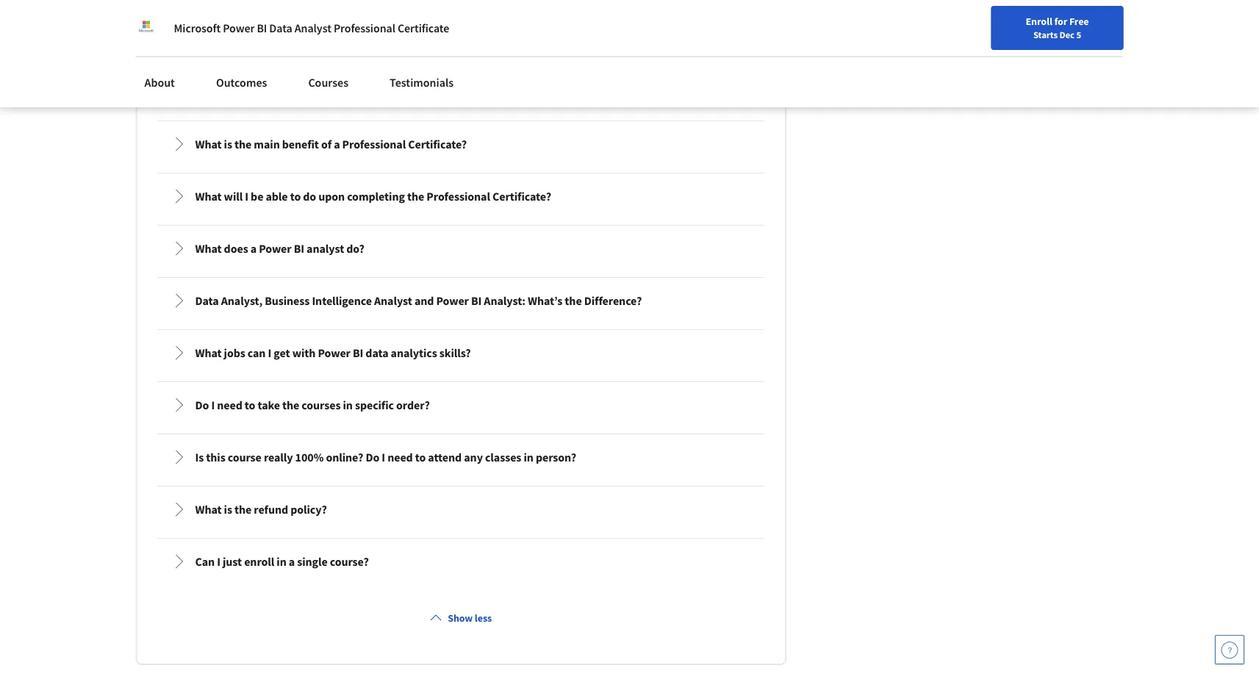 Task type: locate. For each thing, give the bounding box(es) containing it.
1 vertical spatial analyst
[[374, 293, 412, 308]]

what is the main benefit of a professional certificate?
[[195, 137, 467, 151]]

bi left analyst:
[[471, 293, 482, 308]]

the
[[235, 137, 252, 151], [407, 189, 425, 204], [565, 293, 582, 308], [282, 398, 300, 413], [235, 502, 252, 517]]

power right microsoft
[[223, 21, 255, 35]]

1 vertical spatial in
[[524, 450, 534, 465]]

help center image
[[1222, 641, 1239, 659]]

certificate? inside dropdown button
[[408, 137, 467, 151]]

what inside what does a power bi analyst do? "dropdown button"
[[195, 241, 222, 256]]

1 vertical spatial is
[[224, 502, 232, 517]]

any
[[464, 450, 483, 465]]

analyst inside data analyst, business intelligence analyst and power bi analyst: what's the difference? dropdown button
[[374, 293, 412, 308]]

what will i be able to do upon completing the professional certificate? button
[[160, 176, 763, 217]]

bi inside "dropdown button"
[[294, 241, 304, 256]]

i left get
[[268, 346, 272, 360]]

starts
[[1034, 29, 1058, 40]]

less
[[475, 612, 492, 625]]

a
[[334, 137, 340, 151], [251, 241, 257, 256], [289, 555, 295, 569]]

a right does
[[251, 241, 257, 256]]

the left main
[[235, 137, 252, 151]]

1 vertical spatial a
[[251, 241, 257, 256]]

100%
[[295, 450, 324, 465]]

bi inside dropdown button
[[353, 346, 364, 360]]

what inside what is the main benefit of a professional certificate? dropdown button
[[195, 137, 222, 151]]

list
[[155, 0, 768, 588]]

0 horizontal spatial analyst
[[295, 21, 332, 35]]

i up this
[[211, 398, 215, 413]]

benefit
[[282, 137, 319, 151]]

dec
[[1060, 29, 1075, 40]]

a right of
[[334, 137, 340, 151]]

course
[[228, 450, 262, 465]]

data left 'analyst,'
[[195, 293, 219, 308]]

do right online?
[[366, 450, 380, 465]]

the left refund at the left
[[235, 502, 252, 517]]

what is the main benefit of a professional certificate? button
[[160, 124, 763, 165]]

difference?
[[584, 293, 642, 308]]

the inside dropdown button
[[282, 398, 300, 413]]

5 what from the top
[[195, 502, 222, 517]]

what
[[195, 137, 222, 151], [195, 189, 222, 204], [195, 241, 222, 256], [195, 346, 222, 360], [195, 502, 222, 517]]

what for what jobs can i get with power bi data analytics skills?
[[195, 346, 222, 360]]

analyst left and
[[374, 293, 412, 308]]

0 horizontal spatial to
[[245, 398, 255, 413]]

is for refund
[[224, 502, 232, 517]]

2 horizontal spatial in
[[524, 450, 534, 465]]

power right and
[[436, 293, 469, 308]]

2 vertical spatial professional
[[427, 189, 491, 204]]

certificate?
[[408, 137, 467, 151], [493, 189, 552, 204]]

is
[[195, 450, 204, 465]]

data inside dropdown button
[[195, 293, 219, 308]]

i inside can i just enroll in a single course? dropdown button
[[217, 555, 221, 569]]

is
[[224, 137, 232, 151], [224, 502, 232, 517]]

1 vertical spatial professional
[[342, 137, 406, 151]]

2 what from the top
[[195, 189, 222, 204]]

online?
[[326, 450, 364, 465]]

what left does
[[195, 241, 222, 256]]

data
[[366, 346, 389, 360]]

do i need to take the courses in specific order?
[[195, 398, 430, 413]]

0 horizontal spatial do
[[195, 398, 209, 413]]

policy?
[[291, 502, 327, 517]]

professional left certificate
[[334, 21, 396, 35]]

in
[[343, 398, 353, 413], [524, 450, 534, 465], [277, 555, 287, 569]]

1 horizontal spatial a
[[289, 555, 295, 569]]

need left attend
[[388, 450, 413, 465]]

1 horizontal spatial in
[[343, 398, 353, 413]]

to inside dropdown button
[[415, 450, 426, 465]]

3 what from the top
[[195, 241, 222, 256]]

1 what from the top
[[195, 137, 222, 151]]

be
[[251, 189, 264, 204]]

to left attend
[[415, 450, 426, 465]]

2 horizontal spatial a
[[334, 137, 340, 151]]

0 vertical spatial is
[[224, 137, 232, 151]]

what for what will i be able to do upon completing the professional certificate?
[[195, 189, 222, 204]]

0 vertical spatial need
[[217, 398, 243, 413]]

1 horizontal spatial analyst
[[374, 293, 412, 308]]

to
[[290, 189, 301, 204], [245, 398, 255, 413], [415, 450, 426, 465]]

1 is from the top
[[224, 137, 232, 151]]

1 vertical spatial do
[[366, 450, 380, 465]]

need inside dropdown button
[[217, 398, 243, 413]]

1 vertical spatial data
[[195, 293, 219, 308]]

i
[[245, 189, 249, 204], [268, 346, 272, 360], [211, 398, 215, 413], [382, 450, 385, 465], [217, 555, 221, 569]]

i inside what will i be able to do upon completing the professional certificate? dropdown button
[[245, 189, 249, 204]]

to left take at the left
[[245, 398, 255, 413]]

need
[[217, 398, 243, 413], [388, 450, 413, 465]]

what for what is the main benefit of a professional certificate?
[[195, 137, 222, 151]]

0 horizontal spatial certificate?
[[408, 137, 467, 151]]

0 horizontal spatial in
[[277, 555, 287, 569]]

is this course really 100% online? do i need to attend any classes in person?
[[195, 450, 577, 465]]

0 vertical spatial do
[[195, 398, 209, 413]]

what up can
[[195, 502, 222, 517]]

what jobs can i get with power bi data analytics skills?
[[195, 346, 471, 360]]

1 horizontal spatial do
[[366, 450, 380, 465]]

in inside can i just enroll in a single course? dropdown button
[[277, 555, 287, 569]]

person?
[[536, 450, 577, 465]]

what left main
[[195, 137, 222, 151]]

can i just enroll in a single course?
[[195, 555, 369, 569]]

will
[[224, 189, 243, 204]]

need left take at the left
[[217, 398, 243, 413]]

0 horizontal spatial a
[[251, 241, 257, 256]]

i left just
[[217, 555, 221, 569]]

bi left the data
[[353, 346, 364, 360]]

2 horizontal spatial to
[[415, 450, 426, 465]]

in right classes
[[524, 450, 534, 465]]

to inside dropdown button
[[245, 398, 255, 413]]

0 horizontal spatial need
[[217, 398, 243, 413]]

bi
[[257, 21, 267, 35], [294, 241, 304, 256], [471, 293, 482, 308], [353, 346, 364, 360]]

0 horizontal spatial data
[[195, 293, 219, 308]]

i right online?
[[382, 450, 385, 465]]

analyst
[[295, 21, 332, 35], [374, 293, 412, 308]]

order?
[[396, 398, 430, 413]]

1 horizontal spatial need
[[388, 450, 413, 465]]

analyst
[[307, 241, 344, 256]]

2 vertical spatial in
[[277, 555, 287, 569]]

power right the with
[[318, 346, 351, 360]]

1 horizontal spatial data
[[269, 21, 292, 35]]

1 vertical spatial certificate?
[[493, 189, 552, 204]]

professional right of
[[342, 137, 406, 151]]

what inside what will i be able to do upon completing the professional certificate? dropdown button
[[195, 189, 222, 204]]

what inside dropdown button
[[195, 346, 222, 360]]

1 vertical spatial to
[[245, 398, 255, 413]]

what left will
[[195, 189, 222, 204]]

analyst for intelligence
[[374, 293, 412, 308]]

what inside what is the refund policy? dropdown button
[[195, 502, 222, 517]]

courses
[[308, 75, 349, 90]]

classes
[[485, 450, 522, 465]]

outcomes link
[[207, 66, 276, 99]]

1 horizontal spatial to
[[290, 189, 301, 204]]

power inside "dropdown button"
[[259, 241, 292, 256]]

do
[[195, 398, 209, 413], [366, 450, 380, 465]]

a left single
[[289, 555, 295, 569]]

in inside is this course really 100% online? do i need to attend any classes in person? dropdown button
[[524, 450, 534, 465]]

is left main
[[224, 137, 232, 151]]

intelligence
[[312, 293, 372, 308]]

2 vertical spatial a
[[289, 555, 295, 569]]

analyst:
[[484, 293, 526, 308]]

what does a power bi analyst do? button
[[160, 228, 763, 269]]

0 vertical spatial to
[[290, 189, 301, 204]]

enroll for free starts dec 5
[[1026, 15, 1090, 40]]

4 what from the top
[[195, 346, 222, 360]]

english button
[[951, 0, 1040, 48]]

None search field
[[210, 9, 563, 39]]

2 vertical spatial to
[[415, 450, 426, 465]]

i left be at the top left of page
[[245, 189, 249, 204]]

to left the do
[[290, 189, 301, 204]]

bi left analyst
[[294, 241, 304, 256]]

what jobs can i get with power bi data analytics skills? button
[[160, 332, 763, 374]]

do up is on the bottom left
[[195, 398, 209, 413]]

power right does
[[259, 241, 292, 256]]

data up outcomes link
[[269, 21, 292, 35]]

in right enroll
[[277, 555, 287, 569]]

the right completing on the top left of the page
[[407, 189, 425, 204]]

data analyst, business intelligence analyst and power bi analyst: what's the difference?
[[195, 293, 642, 308]]

in left specific
[[343, 398, 353, 413]]

refund
[[254, 502, 288, 517]]

0 vertical spatial certificate?
[[408, 137, 467, 151]]

2 is from the top
[[224, 502, 232, 517]]

0 vertical spatial in
[[343, 398, 353, 413]]

i inside the what jobs can i get with power bi data analytics skills? dropdown button
[[268, 346, 272, 360]]

analytics
[[391, 346, 437, 360]]

list item
[[158, 0, 765, 17]]

about
[[145, 75, 175, 90]]

professional inside dropdown button
[[342, 137, 406, 151]]

data
[[269, 21, 292, 35], [195, 293, 219, 308]]

analyst up courses on the left top of page
[[295, 21, 332, 35]]

outcomes
[[216, 75, 267, 90]]

1 vertical spatial need
[[388, 450, 413, 465]]

1 horizontal spatial certificate?
[[493, 189, 552, 204]]

do i need to take the courses in specific order? button
[[160, 385, 763, 426]]

power
[[223, 21, 255, 35], [259, 241, 292, 256], [436, 293, 469, 308], [318, 346, 351, 360]]

testimonials link
[[381, 66, 463, 99]]

power inside dropdown button
[[318, 346, 351, 360]]

what left jobs
[[195, 346, 222, 360]]

is this course really 100% online? do i need to attend any classes in person? button
[[160, 437, 763, 478]]

is left refund at the left
[[224, 502, 232, 517]]

the right take at the left
[[282, 398, 300, 413]]

0 vertical spatial analyst
[[295, 21, 332, 35]]

bi up "outcomes"
[[257, 21, 267, 35]]

english
[[978, 17, 1014, 31]]

professional inside dropdown button
[[427, 189, 491, 204]]

professional down what is the main benefit of a professional certificate? dropdown button
[[427, 189, 491, 204]]

professional
[[334, 21, 396, 35], [342, 137, 406, 151], [427, 189, 491, 204]]



Task type: vqa. For each thing, say whether or not it's contained in the screenshot.
search field
yes



Task type: describe. For each thing, give the bounding box(es) containing it.
5
[[1077, 29, 1082, 40]]

really
[[264, 450, 293, 465]]

single
[[297, 555, 328, 569]]

what for what is the refund policy?
[[195, 502, 222, 517]]

courses
[[302, 398, 341, 413]]

the inside dropdown button
[[407, 189, 425, 204]]

microsoft
[[174, 21, 221, 35]]

certificate
[[398, 21, 450, 35]]

do
[[303, 189, 316, 204]]

0 vertical spatial professional
[[334, 21, 396, 35]]

testimonials
[[390, 75, 454, 90]]

0 vertical spatial data
[[269, 21, 292, 35]]

of
[[321, 137, 332, 151]]

what's
[[528, 293, 563, 308]]

with
[[292, 346, 316, 360]]

analyst for data
[[295, 21, 332, 35]]

what for what does a power bi analyst do?
[[195, 241, 222, 256]]

what is the refund policy? button
[[160, 489, 763, 530]]

i inside the do i need to take the courses in specific order? dropdown button
[[211, 398, 215, 413]]

can
[[195, 555, 215, 569]]

power inside dropdown button
[[436, 293, 469, 308]]

skills?
[[440, 346, 471, 360]]

show notifications image
[[1061, 18, 1079, 36]]

need inside dropdown button
[[388, 450, 413, 465]]

do inside is this course really 100% online? do i need to attend any classes in person? dropdown button
[[366, 450, 380, 465]]

about link
[[136, 66, 184, 99]]

list containing what is the main benefit of a professional certificate?
[[155, 0, 768, 588]]

this
[[206, 450, 226, 465]]

completing
[[347, 189, 405, 204]]

to inside dropdown button
[[290, 189, 301, 204]]

microsoft image
[[136, 18, 156, 38]]

can i just enroll in a single course? button
[[160, 541, 763, 582]]

courses link
[[300, 66, 358, 99]]

what is the refund policy?
[[195, 502, 327, 517]]

analyst,
[[221, 293, 263, 308]]

what will i be able to do upon completing the professional certificate?
[[195, 189, 552, 204]]

is for main
[[224, 137, 232, 151]]

in inside the do i need to take the courses in specific order? dropdown button
[[343, 398, 353, 413]]

and
[[415, 293, 434, 308]]

does
[[224, 241, 248, 256]]

upon
[[319, 189, 345, 204]]

i inside is this course really 100% online? do i need to attend any classes in person? dropdown button
[[382, 450, 385, 465]]

certificate? inside dropdown button
[[493, 189, 552, 204]]

can
[[248, 346, 266, 360]]

enroll
[[1026, 15, 1053, 28]]

bi inside dropdown button
[[471, 293, 482, 308]]

jobs
[[224, 346, 245, 360]]

show less
[[448, 612, 492, 625]]

show less button
[[425, 605, 498, 632]]

0 vertical spatial a
[[334, 137, 340, 151]]

course?
[[330, 555, 369, 569]]

the right what's
[[565, 293, 582, 308]]

specific
[[355, 398, 394, 413]]

what does a power bi analyst do?
[[195, 241, 365, 256]]

enroll
[[244, 555, 275, 569]]

do?
[[347, 241, 365, 256]]

microsoft power bi data analyst professional certificate
[[174, 21, 450, 35]]

take
[[258, 398, 280, 413]]

main
[[254, 137, 280, 151]]

for
[[1055, 15, 1068, 28]]

do inside the do i need to take the courses in specific order? dropdown button
[[195, 398, 209, 413]]

data analyst, business intelligence analyst and power bi analyst: what's the difference? button
[[160, 280, 763, 321]]

get
[[274, 346, 290, 360]]

show
[[448, 612, 473, 625]]

a inside "dropdown button"
[[251, 241, 257, 256]]

just
[[223, 555, 242, 569]]

attend
[[428, 450, 462, 465]]

business
[[265, 293, 310, 308]]

able
[[266, 189, 288, 204]]

list item inside "list"
[[158, 0, 765, 17]]

free
[[1070, 15, 1090, 28]]



